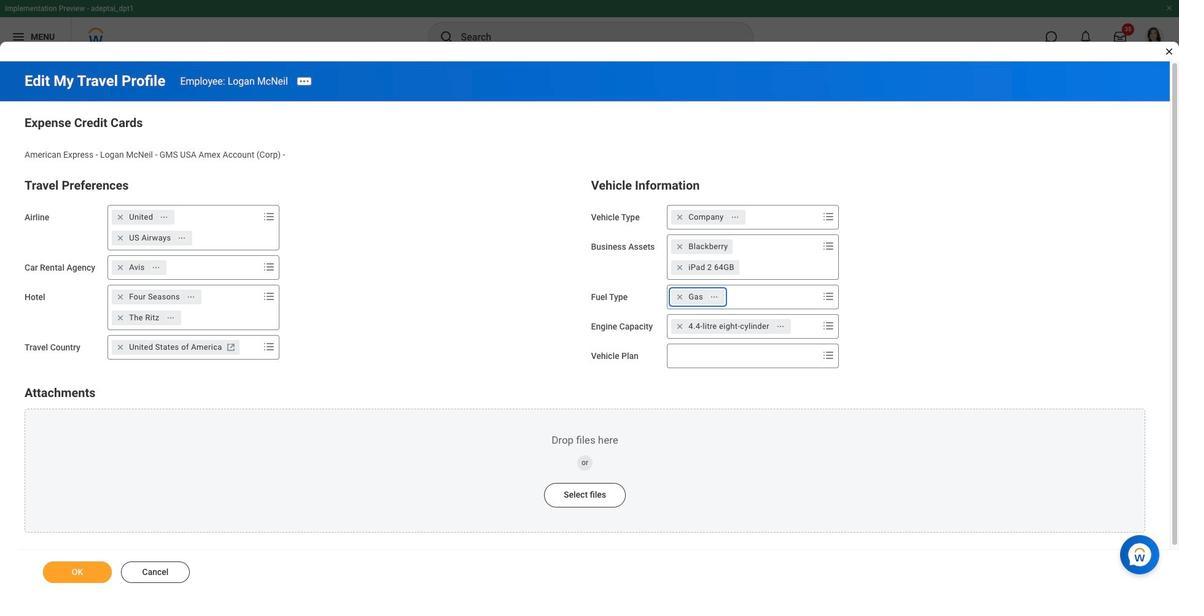 Task type: locate. For each thing, give the bounding box(es) containing it.
x small image left the united element
[[114, 211, 127, 223]]

related actions image for four seasons 'element'
[[187, 293, 195, 301]]

ipad 2 64gb element
[[689, 262, 734, 273]]

x small image inside the ritz, press delete to clear value. option
[[114, 312, 127, 324]]

related actions image for '4.4-litre eight-cylinder' element
[[776, 322, 785, 331]]

related actions image inside us airways, press delete to clear value. option
[[178, 234, 186, 242]]

x small image left avis element
[[114, 261, 127, 274]]

items selected for business assets list box
[[668, 237, 820, 277]]

x small image down the ritz, press delete to clear value. option
[[114, 341, 127, 354]]

main content
[[0, 61, 1179, 595]]

related actions image for the united element
[[160, 213, 168, 221]]

related actions image inside gas, press delete to clear value. option
[[710, 293, 719, 301]]

x small image
[[674, 211, 686, 223], [674, 241, 686, 253], [114, 261, 127, 274], [114, 291, 127, 303], [674, 291, 686, 303], [674, 320, 686, 333]]

related actions image for avis element
[[152, 263, 160, 272]]

x small image inside blackberry, press delete to clear value. option
[[674, 241, 686, 253]]

united element
[[129, 212, 153, 223]]

0 vertical spatial related actions image
[[178, 234, 186, 242]]

x small image for the us airways element
[[114, 232, 127, 244]]

related actions image right four seasons 'element'
[[187, 293, 195, 301]]

related actions image right the united element
[[160, 213, 168, 221]]

banner
[[0, 0, 1179, 57]]

x small image left "the ritz" element
[[114, 312, 127, 324]]

x small image left gas element
[[674, 291, 686, 303]]

x small image up the ritz, press delete to clear value. option
[[114, 291, 127, 303]]

related actions image up search field
[[776, 322, 785, 331]]

dialog
[[0, 0, 1179, 595]]

x small image inside 4.4-litre eight-cylinder, press delete to clear value. option
[[674, 320, 686, 333]]

related actions image for gas element
[[710, 293, 719, 301]]

related actions image
[[178, 234, 186, 242], [187, 293, 195, 301]]

attachments region
[[25, 383, 1145, 533]]

related actions image right avis element
[[152, 263, 160, 272]]

x small image
[[114, 211, 127, 223], [114, 232, 127, 244], [674, 261, 686, 274], [114, 312, 127, 324], [114, 341, 127, 354]]

the ritz, press delete to clear value. option
[[112, 311, 181, 325]]

x small image left the us airways element
[[114, 232, 127, 244]]

avis element
[[129, 262, 145, 273]]

related actions image inside 4.4-litre eight-cylinder, press delete to clear value. option
[[776, 322, 785, 331]]

related actions image right gas element
[[710, 293, 719, 301]]

x small image inside united, press delete to clear value. option
[[114, 211, 127, 223]]

1 vertical spatial related actions image
[[187, 293, 195, 301]]

x small image inside four seasons, press delete to clear value. option
[[114, 291, 127, 303]]

x small image left blackberry element
[[674, 241, 686, 253]]

blackberry element
[[689, 241, 728, 252]]

x small image for company element
[[674, 211, 686, 223]]

ext link image
[[225, 341, 237, 354]]

x small image for the united element
[[114, 211, 127, 223]]

group
[[25, 113, 1145, 161], [25, 175, 579, 360], [591, 175, 1145, 368]]

x small image inside gas, press delete to clear value. option
[[674, 291, 686, 303]]

x small image down gas, press delete to clear value. option
[[674, 320, 686, 333]]

x small image down blackberry, press delete to clear value. option
[[674, 261, 686, 274]]

related actions image right the us airways element
[[178, 234, 186, 242]]

close edit my travel profile image
[[1164, 47, 1174, 57]]

x small image for avis element
[[114, 261, 127, 274]]

us airways element
[[129, 233, 171, 244]]

related actions image right company element
[[731, 213, 739, 221]]

x small image inside ipad 2 64gb, press delete to clear value. option
[[674, 261, 686, 274]]

x small image left company element
[[674, 211, 686, 223]]

x small image for gas element
[[674, 291, 686, 303]]

related actions image inside the avis, press delete to clear value. "option"
[[152, 263, 160, 272]]

x small image inside the avis, press delete to clear value. "option"
[[114, 261, 127, 274]]

x small image inside company, press delete to clear value. option
[[674, 211, 686, 223]]

x small image inside us airways, press delete to clear value. option
[[114, 232, 127, 244]]

prompts image
[[262, 209, 276, 224], [821, 209, 836, 224], [821, 239, 836, 253], [821, 289, 836, 304], [821, 319, 836, 333]]

company element
[[689, 212, 724, 223]]

related actions image down four seasons, press delete to clear value. option
[[166, 314, 175, 322]]

related actions image inside company, press delete to clear value. option
[[731, 213, 739, 221]]

prompts image
[[262, 260, 276, 274], [262, 289, 276, 304], [262, 339, 276, 354], [821, 348, 836, 363]]

related actions image
[[160, 213, 168, 221], [731, 213, 739, 221], [152, 263, 160, 272], [710, 293, 719, 301], [166, 314, 175, 322], [776, 322, 785, 331]]

x small image for blackberry element
[[674, 241, 686, 253]]



Task type: vqa. For each thing, say whether or not it's contained in the screenshot.
related actions icon within the 4.4-Litre Eight-Cylinder, Press Delete To Clear Value. option
yes



Task type: describe. For each thing, give the bounding box(es) containing it.
x small image for '4.4-litre eight-cylinder' element
[[674, 320, 686, 333]]

ipad 2 64gb, press delete to clear value. option
[[671, 260, 739, 275]]

us airways, press delete to clear value. option
[[112, 231, 193, 246]]

x small image for "the ritz" element
[[114, 312, 127, 324]]

x small image for "united states of america" element in the bottom of the page
[[114, 341, 127, 354]]

gas element
[[689, 292, 703, 303]]

related actions image for the us airways element
[[178, 234, 186, 242]]

close environment banner image
[[1166, 4, 1173, 12]]

x small image for four seasons 'element'
[[114, 291, 127, 303]]

inbox large image
[[1114, 31, 1126, 43]]

prompts image for gas, press delete to clear value. option
[[821, 289, 836, 304]]

company, press delete to clear value. option
[[671, 210, 745, 225]]

related actions image for company element
[[731, 213, 739, 221]]

items selected for airline list box
[[108, 207, 261, 248]]

united states of america, press delete to clear value, ctrl + enter opens in new window. option
[[112, 340, 239, 355]]

avis, press delete to clear value. option
[[112, 260, 166, 275]]

gas, press delete to clear value. option
[[671, 290, 725, 304]]

prompts image for company, press delete to clear value. option
[[821, 209, 836, 224]]

prompts image for 4.4-litre eight-cylinder, press delete to clear value. option
[[821, 319, 836, 333]]

the ritz element
[[129, 312, 159, 324]]

search image
[[439, 29, 454, 44]]

united states of america element
[[129, 342, 222, 353]]

workday assistant region
[[1120, 531, 1164, 575]]

employee: logan mcneil element
[[180, 75, 288, 87]]

x small image for ipad 2 64gb element
[[674, 261, 686, 274]]

notifications large image
[[1080, 31, 1092, 43]]

four seasons element
[[129, 292, 180, 303]]

related actions image for "the ritz" element
[[166, 314, 175, 322]]

4.4-litre eight-cylinder, press delete to clear value. option
[[671, 319, 791, 334]]

Search field
[[668, 345, 819, 367]]

american express - logan mcneil - gms usa amex account (corp) - element
[[25, 147, 285, 160]]

profile logan mcneil element
[[1137, 23, 1172, 50]]

items selected for hotel list box
[[108, 287, 261, 328]]

united, press delete to clear value. option
[[112, 210, 175, 225]]

blackberry, press delete to clear value. option
[[671, 239, 733, 254]]

four seasons, press delete to clear value. option
[[112, 290, 201, 304]]

4.4-litre eight-cylinder element
[[689, 321, 770, 332]]



